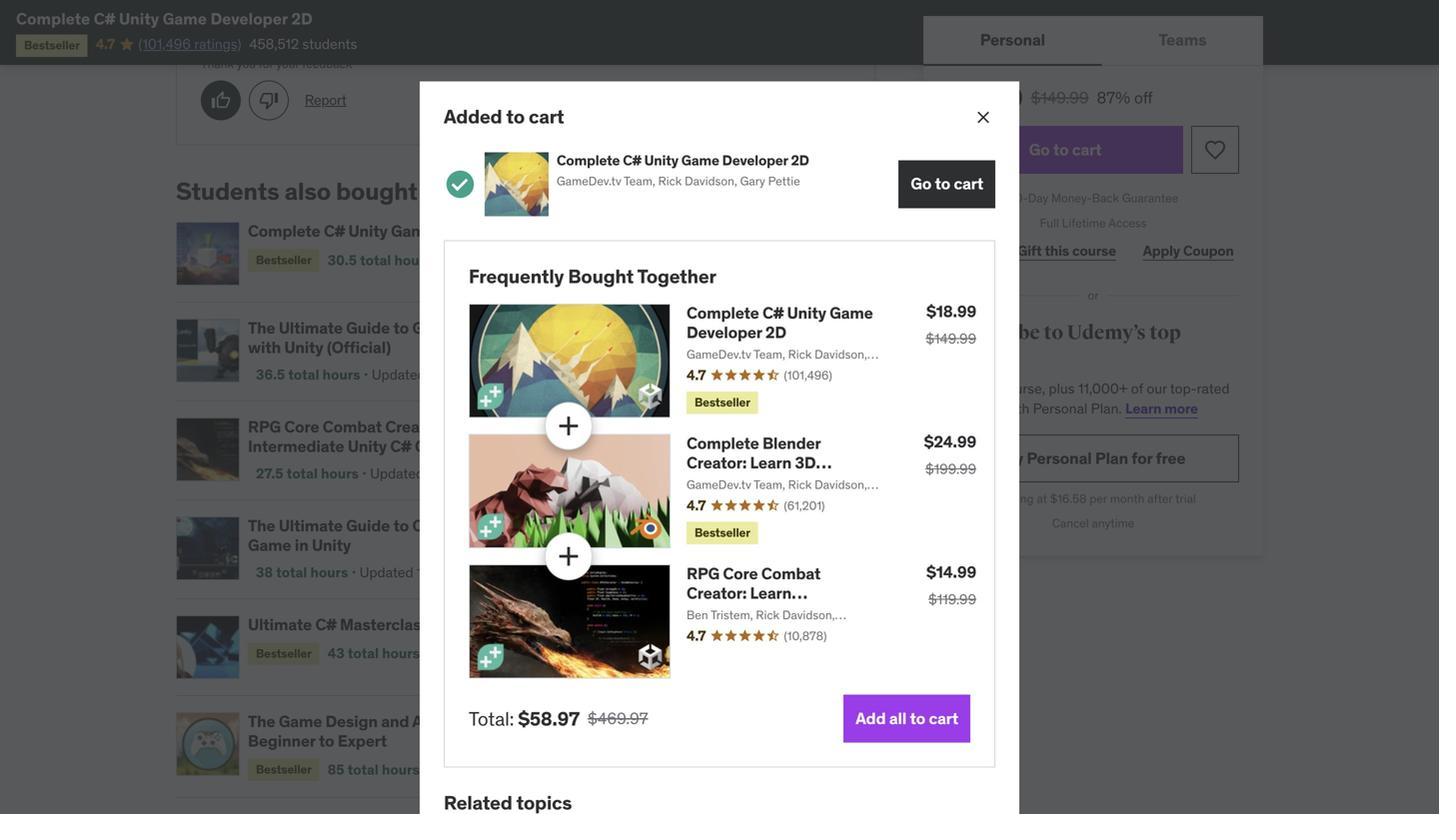 Task type: vqa. For each thing, say whether or not it's contained in the screenshot.
includes:
no



Task type: locate. For each thing, give the bounding box(es) containing it.
0 horizontal spatial pettie
[[715, 364, 747, 379]]

1 horizontal spatial gary
[[740, 174, 765, 189]]

0 vertical spatial combat
[[323, 417, 382, 437]]

guide
[[346, 318, 390, 338], [346, 516, 390, 536]]

hours for 38 total hours
[[310, 564, 348, 582]]

1 vertical spatial go
[[911, 174, 932, 194]]

0 horizontal spatial with
[[248, 337, 281, 358]]

0 vertical spatial with
[[248, 337, 281, 358]]

3 the from the top
[[248, 712, 275, 732]]

4.7 left (101,496
[[96, 35, 115, 53]]

0 horizontal spatial rpg
[[248, 417, 281, 437]]

1 vertical spatial 6/2023
[[488, 761, 537, 779]]

ultimate inside the ultimate guide to creating an rpg game in unity
[[279, 516, 343, 536]]

0 vertical spatial 6/2023
[[427, 465, 476, 483]]

try personal plan for free link
[[947, 435, 1239, 483]]

0 vertical spatial $119.99
[[778, 335, 820, 350]]

money-
[[1051, 190, 1092, 206]]

of
[[1131, 380, 1143, 398]]

updated 10/2023 down the ultimate guide to creating an rpg game in unity link
[[360, 564, 471, 582]]

the for the ultimate guide to creating an rpg game in unity
[[248, 516, 275, 536]]

xsmall image
[[660, 418, 676, 434], [669, 517, 685, 533]]

1 vertical spatial guide
[[346, 516, 390, 536]]

1 guide from the top
[[346, 318, 390, 338]]

1 vertical spatial creator:
[[687, 453, 747, 473]]

1 $10.99 from the top
[[776, 515, 820, 533]]

0 vertical spatial rpg core combat creator: learn intermediate unity c# coding
[[248, 417, 490, 457]]

guide right in on the bottom left
[[346, 516, 390, 536]]

learn up 'ben tristem, rick davidson, gamedev.tv team' on the bottom of the page
[[750, 583, 792, 603]]

to right (official)
[[393, 318, 409, 338]]

cancel
[[1052, 516, 1089, 531]]

$149.99 left 87%
[[1031, 87, 1089, 108]]

1 vertical spatial complete c# unity game developer 2d gamedev.tv team, rick davidson, gary pettie
[[687, 303, 873, 379]]

intermediate
[[248, 436, 344, 457], [687, 602, 783, 623]]

0 horizontal spatial rpg core combat creator: learn intermediate unity c# coding
[[248, 417, 490, 457]]

go left the 30-
[[911, 174, 932, 194]]

added
[[444, 104, 502, 128]]

in
[[295, 535, 308, 556]]

with down course,
[[1003, 400, 1030, 418]]

1 vertical spatial the
[[248, 516, 275, 536]]

gamedev.tv
[[557, 174, 621, 189], [687, 347, 751, 362], [687, 477, 751, 493], [687, 624, 751, 640]]

2 guide from the top
[[346, 516, 390, 536]]

coding down 7/2023
[[415, 436, 468, 457]]

guide for game
[[346, 318, 390, 338]]

learn down 7/2023
[[449, 417, 490, 437]]

go to cart up share
[[911, 174, 983, 194]]

wishlist image for complete c# unity game developer 3d
[[846, 232, 866, 252]]

1 vertical spatial rpg core combat creator: learn intermediate unity c# coding
[[687, 564, 850, 642]]

apply
[[1143, 242, 1180, 260]]

updated 10/2023 for 2024
[[431, 645, 543, 663]]

1 vertical spatial combat
[[761, 564, 821, 584]]

0 vertical spatial xsmall image
[[660, 418, 676, 434]]

$14.99
[[776, 317, 820, 335], [927, 562, 976, 583]]

36.5
[[256, 366, 285, 384]]

$149.99 for $18.99 $149.99
[[926, 330, 976, 348]]

0 vertical spatial rpg
[[248, 417, 281, 437]]

2 vertical spatial creator:
[[687, 583, 747, 603]]

1 horizontal spatial go
[[1029, 139, 1050, 160]]

updated up the ultimate guide to creating an rpg game in unity
[[370, 465, 424, 483]]

hours down "the game design and ai master class beginner to expert" link
[[382, 761, 420, 779]]

plus
[[1049, 380, 1075, 398]]

2 vertical spatial $119.99
[[929, 591, 976, 609]]

this for gift
[[1045, 242, 1069, 260]]

this inside gift this course link
[[1045, 242, 1069, 260]]

$149.99 inside added to cart dialog
[[926, 330, 976, 348]]

this up courses,
[[973, 380, 997, 398]]

the ultimate guide to game development with unity (official) link
[[248, 318, 561, 358]]

total for 27.5
[[287, 465, 318, 483]]

4.2
[[585, 712, 605, 730]]

core inside added to cart dialog
[[723, 564, 758, 584]]

0 horizontal spatial go
[[911, 174, 932, 194]]

$149.99 inside $18.99 $149.99 87% off
[[1031, 87, 1089, 108]]

complete for complete blender creator: learn 3d modelling for beginners
[[687, 433, 759, 454]]

0 vertical spatial ultimate
[[279, 318, 343, 338]]

10/2023 down 'creating'
[[417, 564, 471, 582]]

personal up '$16.58' at the right bottom of page
[[1027, 448, 1092, 469]]

go up day
[[1029, 139, 1050, 160]]

intermediate up team
[[687, 602, 783, 623]]

rpg inside added to cart dialog
[[687, 564, 720, 584]]

updated 10/2023
[[443, 251, 555, 269], [360, 564, 471, 582], [431, 645, 543, 663]]

10/2023 up development
[[501, 251, 555, 269]]

0 vertical spatial $149.99
[[1031, 87, 1089, 108]]

hours for 30.5 total hours
[[394, 251, 432, 269]]

10/2023 for developer
[[501, 251, 555, 269]]

this
[[1045, 242, 1069, 260], [973, 380, 997, 398]]

3d up frequently
[[517, 221, 538, 242]]

$18.99 down personal button
[[947, 83, 1023, 113]]

rated
[[1197, 380, 1230, 398]]

pettie
[[768, 174, 800, 189], [715, 364, 747, 379]]

2d up 458,512 students
[[291, 8, 313, 29]]

2 vertical spatial updated 10/2023
[[431, 645, 543, 663]]

to left 'creating'
[[393, 516, 409, 536]]

0 vertical spatial complete c# unity game developer 2d gamedev.tv team, rick davidson, gary pettie
[[557, 151, 809, 189]]

davidson, up (61,201)
[[815, 477, 867, 493]]

1 vertical spatial core
[[723, 564, 758, 584]]

1 vertical spatial xsmall image
[[669, 517, 685, 533]]

udemy's
[[1067, 321, 1146, 345]]

davidson, up (10,878)
[[782, 608, 835, 623]]

0 vertical spatial $18.99
[[947, 83, 1023, 113]]

personal inside button
[[980, 29, 1045, 50]]

10/2023
[[501, 251, 555, 269], [417, 564, 471, 582], [489, 645, 543, 663]]

for left free
[[1132, 448, 1153, 469]]

learn more
[[1125, 400, 1198, 418]]

updated 6/2023
[[370, 465, 476, 483], [431, 761, 537, 779]]

212,995 $179.99
[[681, 223, 820, 254]]

courses,
[[947, 400, 1000, 418]]

personal up $18.99 $149.99 87% off
[[980, 29, 1045, 50]]

total
[[360, 251, 391, 269], [288, 366, 319, 384], [287, 465, 318, 483], [276, 564, 307, 582], [348, 645, 379, 663], [348, 761, 379, 779]]

0 vertical spatial updated 10/2023
[[443, 251, 555, 269]]

game up 38 on the bottom left of the page
[[248, 535, 291, 556]]

0 vertical spatial $10.99
[[776, 515, 820, 533]]

ben
[[687, 608, 708, 623]]

0 vertical spatial intermediate
[[248, 436, 344, 457]]

the
[[248, 318, 275, 338], [248, 516, 275, 536], [248, 712, 275, 732]]

total right 27.5
[[287, 465, 318, 483]]

updated down master
[[431, 761, 485, 779]]

combat up $10.99 $94.99
[[761, 564, 821, 584]]

4.7 down 96,422
[[687, 366, 706, 384]]

total right 38 on the bottom left of the page
[[276, 564, 307, 582]]

game inside the ultimate guide to creating an rpg game in unity
[[248, 535, 291, 556]]

developer
[[210, 8, 288, 29], [722, 151, 788, 169], [438, 221, 513, 242], [687, 322, 762, 343]]

$18.99 for $18.99 $149.99
[[927, 301, 976, 322]]

course,
[[1000, 380, 1045, 398]]

4.7 up '5,932' on the bottom of the page
[[687, 497, 706, 515]]

access
[[1109, 215, 1147, 231]]

developer up frequently
[[438, 221, 513, 242]]

2 horizontal spatial 2d
[[791, 151, 809, 169]]

davidson, inside gamedev.tv team, rick davidson, grant abbitt
[[815, 477, 867, 493]]

updated for 27.5 total hours
[[370, 465, 424, 483]]

rpg core combat creator: learn intermediate unity c# coding link
[[248, 417, 561, 457], [687, 564, 850, 642]]

2 $10.99 from the top
[[776, 614, 820, 632]]

month
[[1110, 491, 1145, 507]]

creator: down the 103,988
[[687, 453, 747, 473]]

0 vertical spatial personal
[[980, 29, 1045, 50]]

1 vertical spatial ultimate
[[279, 516, 343, 536]]

2 vertical spatial personal
[[1027, 448, 1092, 469]]

updated
[[443, 251, 497, 269], [372, 366, 426, 384], [370, 465, 424, 483], [360, 564, 413, 582], [431, 645, 485, 663], [431, 761, 485, 779]]

get
[[947, 380, 970, 398]]

updated 10/2023 down 2024
[[431, 645, 543, 663]]

pettie up '$179.99'
[[768, 174, 800, 189]]

combat up 27.5 total hours
[[323, 417, 382, 437]]

to
[[506, 104, 525, 128], [1053, 139, 1069, 160], [935, 174, 950, 194], [393, 318, 409, 338], [1044, 321, 1063, 345], [393, 516, 409, 536], [910, 709, 925, 729], [319, 731, 334, 751]]

1 vertical spatial $10.99
[[776, 614, 820, 632]]

rpg up ben at the left
[[687, 564, 720, 584]]

0 vertical spatial coding
[[415, 436, 468, 457]]

1 horizontal spatial 6/2023
[[488, 761, 537, 779]]

guide inside the ultimate guide to creating an rpg game in unity
[[346, 516, 390, 536]]

hours down "ultimate c# masterclass for 2024" link
[[382, 645, 420, 663]]

updated down complete c# unity game developer 3d link
[[443, 251, 497, 269]]

combat inside added to cart dialog
[[761, 564, 821, 584]]

0 vertical spatial $14.99 $119.99
[[776, 317, 820, 350]]

total right 43
[[348, 645, 379, 663]]

0 horizontal spatial gary
[[687, 364, 712, 379]]

0 vertical spatial go
[[1029, 139, 1050, 160]]

4.8
[[585, 516, 605, 534]]

1 vertical spatial wishlist image
[[846, 232, 866, 252]]

1 the from the top
[[248, 318, 275, 338]]

rick up team
[[756, 608, 780, 623]]

complete c# unity game developer 2d image
[[485, 152, 549, 216]]

6/2023 for 85 total hours
[[488, 761, 537, 779]]

2 the from the top
[[248, 516, 275, 536]]

an
[[480, 516, 498, 536]]

go
[[1029, 139, 1050, 160], [911, 174, 932, 194]]

0 horizontal spatial this
[[973, 380, 997, 398]]

unity inside the ultimate guide to game development with unity (official)
[[284, 337, 323, 358]]

1 vertical spatial coding
[[687, 621, 740, 642]]

updated 6/2023 for 27.5 total hours
[[370, 465, 476, 483]]

4.7
[[96, 35, 115, 53], [687, 366, 706, 384], [585, 417, 604, 435], [687, 497, 706, 515], [585, 615, 604, 633], [687, 627, 706, 645]]

learn up gamedev.tv team, rick davidson, grant abbitt
[[750, 453, 792, 473]]

$18.99 inside the $18.99 $149.99
[[927, 301, 976, 322]]

gary down 96,422
[[687, 364, 712, 379]]

guarantee
[[1122, 190, 1179, 206]]

class
[[485, 712, 526, 732]]

3d up gamedev.tv team, rick davidson, grant abbitt
[[795, 453, 816, 473]]

0 vertical spatial updated 6/2023
[[370, 465, 476, 483]]

1 horizontal spatial with
[[1003, 400, 1030, 418]]

0 vertical spatial the
[[248, 318, 275, 338]]

creating
[[412, 516, 476, 536]]

wishlist image
[[1203, 138, 1227, 162], [846, 232, 866, 252], [846, 723, 866, 743]]

team
[[754, 624, 782, 640]]

complete blender creator: learn 3d modelling for beginners
[[687, 433, 865, 492]]

0 horizontal spatial $149.99
[[926, 330, 976, 348]]

1 vertical spatial gary
[[687, 364, 712, 379]]

personal down plus
[[1033, 400, 1088, 418]]

teams
[[1159, 29, 1207, 50]]

30-day money-back guarantee full lifetime access
[[1008, 190, 1179, 231]]

complete for complete c# unity game developer 2d
[[16, 8, 90, 29]]

to left udemy's
[[1044, 321, 1063, 345]]

tab list
[[924, 16, 1263, 66]]

beginner
[[248, 731, 315, 751]]

the left design
[[248, 712, 275, 732]]

gamedev.tv up abbitt at the bottom
[[687, 477, 751, 493]]

ultimate inside the ultimate guide to game development with unity (official)
[[279, 318, 343, 338]]

1 horizontal spatial $14.99
[[927, 562, 976, 583]]

$14.99 $119.99 inside added to cart dialog
[[927, 562, 976, 609]]

modelling
[[687, 472, 761, 492]]

guide down 30.5 total hours
[[346, 318, 390, 338]]

1 horizontal spatial coding
[[687, 621, 740, 642]]

0 vertical spatial rpg core combat creator: learn intermediate unity c# coding link
[[248, 417, 561, 457]]

xsmall image left '5,932' on the bottom of the page
[[669, 517, 685, 533]]

game up updated 7/2023
[[412, 318, 456, 338]]

1 vertical spatial updated 6/2023
[[431, 761, 537, 779]]

unity
[[119, 8, 159, 29], [644, 151, 679, 169], [348, 221, 388, 242], [787, 303, 826, 323], [284, 337, 323, 358], [348, 436, 387, 457], [312, 535, 351, 556], [786, 602, 826, 623]]

ultimate c# masterclass for 2024 link
[[248, 615, 561, 635]]

1 horizontal spatial intermediate
[[687, 602, 783, 623]]

1 vertical spatial $14.99 $119.99
[[927, 562, 976, 609]]

0 vertical spatial 10/2023
[[501, 251, 555, 269]]

personal button
[[924, 16, 1102, 64]]

core up tristem,
[[723, 564, 758, 584]]

0 vertical spatial 3d
[[517, 221, 538, 242]]

0 horizontal spatial combat
[[323, 417, 382, 437]]

coupon
[[1183, 242, 1234, 260]]

0 horizontal spatial 6/2023
[[427, 465, 476, 483]]

61201 reviews element
[[784, 498, 825, 514]]

hours right 38 on the bottom left of the page
[[310, 564, 348, 582]]

together
[[637, 264, 716, 288]]

6/2023 up 'creating'
[[427, 465, 476, 483]]

0 vertical spatial this
[[1045, 242, 1069, 260]]

96,422
[[684, 319, 729, 337]]

1 vertical spatial rpg
[[501, 516, 534, 536]]

bestseller
[[24, 37, 80, 53], [256, 252, 312, 268], [695, 395, 750, 410], [695, 525, 750, 541], [256, 646, 312, 661], [256, 762, 312, 778]]

1 horizontal spatial $149.99
[[1031, 87, 1089, 108]]

0 vertical spatial $14.99
[[776, 317, 820, 335]]

creator: inside complete blender creator: learn 3d modelling for beginners
[[687, 453, 747, 473]]

for right you
[[259, 56, 273, 72]]

2 vertical spatial 2d
[[765, 322, 786, 343]]

total for 38
[[276, 564, 307, 582]]

the inside the ultimate guide to creating an rpg game in unity
[[248, 516, 275, 536]]

(61,201)
[[784, 498, 825, 514]]

total right 30.5
[[360, 251, 391, 269]]

complete for complete c# unity game developer 3d
[[248, 221, 320, 242]]

1 vertical spatial $18.99
[[927, 301, 976, 322]]

total right '85'
[[348, 761, 379, 779]]

2 vertical spatial rpg
[[687, 564, 720, 584]]

1 vertical spatial personal
[[1033, 400, 1088, 418]]

feedback
[[302, 56, 352, 72]]

creator: down updated 7/2023
[[385, 417, 445, 437]]

updated down the ultimate guide to creating an rpg game in unity
[[360, 564, 413, 582]]

1 horizontal spatial core
[[723, 564, 758, 584]]

7/2023
[[429, 366, 475, 384]]

rpg core combat creator: learn intermediate unity c# coding inside added to cart dialog
[[687, 564, 850, 642]]

103,988
[[680, 418, 732, 436]]

this right gift
[[1045, 242, 1069, 260]]

share
[[953, 242, 991, 260]]

hours
[[394, 251, 432, 269], [322, 366, 360, 384], [321, 465, 359, 483], [310, 564, 348, 582], [382, 645, 420, 663], [382, 761, 420, 779]]

1 horizontal spatial this
[[1045, 242, 1069, 260]]

2 vertical spatial team,
[[754, 477, 785, 493]]

1 vertical spatial $14.99
[[927, 562, 976, 583]]

1 horizontal spatial rpg
[[501, 516, 534, 536]]

starting
[[991, 491, 1034, 507]]

4.7 up 4.2 at the bottom of the page
[[585, 615, 604, 633]]

101496 reviews element
[[784, 367, 832, 384]]

the inside the ultimate guide to game development with unity (official)
[[248, 318, 275, 338]]

creator:
[[385, 417, 445, 437], [687, 453, 747, 473], [687, 583, 747, 603]]

starting at $16.58 per month after trial cancel anytime
[[991, 491, 1196, 531]]

creator: up tristem,
[[687, 583, 747, 603]]

updated down 2024
[[431, 645, 485, 663]]

updated for 30.5 total hours
[[443, 251, 497, 269]]

updated for 38 total hours
[[360, 564, 413, 582]]

c#
[[94, 8, 115, 29], [623, 151, 641, 169], [324, 221, 345, 242], [763, 303, 784, 323], [390, 436, 411, 457], [829, 602, 850, 623], [315, 615, 336, 635]]

27.5
[[256, 465, 283, 483]]

the up 36.5
[[248, 318, 275, 338]]

2 horizontal spatial rpg
[[687, 564, 720, 584]]

2d up '$179.99'
[[791, 151, 809, 169]]

43
[[328, 645, 345, 663]]

with up 36.5
[[248, 337, 281, 358]]

1 horizontal spatial rpg core combat creator: learn intermediate unity c# coding link
[[687, 564, 850, 642]]

$18.99 $149.99
[[926, 301, 976, 348]]

the left in on the bottom left
[[248, 516, 275, 536]]

to up the money-
[[1053, 139, 1069, 160]]

team,
[[624, 174, 655, 189], [754, 347, 785, 362], [754, 477, 785, 493]]

intermediate up 27.5 total hours
[[248, 436, 344, 457]]

0 vertical spatial creator:
[[385, 417, 445, 437]]

more
[[1165, 400, 1198, 418]]

6/2023 down class
[[488, 761, 537, 779]]

add all to cart
[[856, 709, 958, 729]]

0 horizontal spatial rpg core combat creator: learn intermediate unity c# coding link
[[248, 417, 561, 457]]

total for 30.5
[[360, 251, 391, 269]]

core up 27.5 total hours
[[284, 417, 319, 437]]

2 vertical spatial the
[[248, 712, 275, 732]]

10/2023 down 2024
[[489, 645, 543, 663]]

this inside the get this course, plus 11,000+ of our top-rated courses, with personal plan.
[[973, 380, 997, 398]]

guide inside the ultimate guide to game development with unity (official)
[[346, 318, 390, 338]]

for up (61,201)
[[764, 472, 785, 492]]

game inside the ultimate guide to game development with unity (official)
[[412, 318, 456, 338]]

ultimate up the 38 total hours in the bottom left of the page
[[279, 516, 343, 536]]

to right all
[[910, 709, 925, 729]]

2 vertical spatial wishlist image
[[846, 723, 866, 743]]

subscribe
[[947, 321, 1040, 345]]

36.5 total hours
[[256, 366, 360, 384]]

1 vertical spatial 2d
[[791, 151, 809, 169]]

1 vertical spatial team,
[[754, 347, 785, 362]]

the inside the game design and ai master class beginner to expert
[[248, 712, 275, 732]]

1 vertical spatial this
[[973, 380, 997, 398]]

this for get
[[973, 380, 997, 398]]

coding left team
[[687, 621, 740, 642]]

2 vertical spatial 10/2023
[[489, 645, 543, 663]]

the for the ultimate guide to game development with unity (official)
[[248, 318, 275, 338]]

1 horizontal spatial combat
[[761, 564, 821, 584]]

hours down (official)
[[322, 366, 360, 384]]

game left design
[[279, 712, 322, 732]]

updated 10/2023 for developer
[[443, 251, 555, 269]]

the ultimate guide to creating an rpg game in unity link
[[248, 516, 561, 556]]

wishlist image for the game design and ai master class beginner to expert
[[846, 723, 866, 743]]

gamedev.tv down tristem,
[[687, 624, 751, 640]]

3d inside complete blender creator: learn 3d modelling for beginners
[[795, 453, 816, 473]]

unity inside the ultimate guide to creating an rpg game in unity
[[312, 535, 351, 556]]

ultimate up 36.5 total hours on the left of the page
[[279, 318, 343, 338]]

rick inside 'ben tristem, rick davidson, gamedev.tv team'
[[756, 608, 780, 623]]

bought
[[568, 264, 634, 288]]

gamedev.tv inside gamedev.tv team, rick davidson, grant abbitt
[[687, 477, 751, 493]]

rick up (61,201)
[[788, 477, 812, 493]]

0 vertical spatial 2d
[[291, 8, 313, 29]]

complete inside complete blender creator: learn 3d modelling for beginners
[[687, 433, 759, 454]]



Task type: describe. For each thing, give the bounding box(es) containing it.
to right added
[[506, 104, 525, 128]]

go to cart inside added to cart dialog
[[911, 174, 983, 194]]

total for 36.5
[[288, 366, 319, 384]]

for inside complete blender creator: learn 3d modelling for beginners
[[764, 472, 785, 492]]

updated for 43 total hours
[[431, 645, 485, 663]]

close modal image
[[973, 107, 993, 127]]

cart left the 30-
[[954, 174, 983, 194]]

expert
[[338, 731, 387, 751]]

to inside the game design and ai master class beginner to expert
[[319, 731, 334, 751]]

(101,496
[[138, 35, 191, 53]]

report button
[[305, 91, 346, 110]]

ultimate for in
[[279, 516, 343, 536]]

$10.99 $94.99
[[776, 614, 820, 647]]

xsmall image for the ultimate guide to creating an rpg game in unity
[[669, 517, 685, 533]]

$10.99 for $10.99
[[776, 515, 820, 533]]

$94.99
[[781, 632, 820, 647]]

ai
[[412, 712, 427, 732]]

$10.99 for $10.99 $94.99
[[776, 614, 820, 632]]

5,932
[[689, 517, 725, 535]]

trial
[[1175, 491, 1196, 507]]

0 vertical spatial gary
[[740, 174, 765, 189]]

458,512
[[249, 35, 299, 53]]

to inside the ultimate guide to game development with unity (official)
[[393, 318, 409, 338]]

learn inside complete blender creator: learn 3d modelling for beginners
[[750, 453, 792, 473]]

coding inside added to cart dialog
[[687, 621, 740, 642]]

developer up 212,995 $179.99
[[722, 151, 788, 169]]

tab list containing personal
[[924, 16, 1263, 66]]

the game design and ai master class beginner to expert link
[[248, 712, 561, 751]]

grant
[[687, 494, 717, 510]]

ultimate for (official)
[[279, 318, 343, 338]]

add all to cart button
[[844, 695, 970, 743]]

0 vertical spatial team,
[[624, 174, 655, 189]]

go to cart button up share
[[899, 160, 995, 208]]

6/2023 for 27.5 total hours
[[427, 465, 476, 483]]

personal inside the get this course, plus 11,000+ of our top-rated courses, with personal plan.
[[1033, 400, 1088, 418]]

0 horizontal spatial $14.99 $119.99
[[776, 317, 820, 350]]

learn down of
[[1125, 400, 1162, 418]]

mark as unhelpful image
[[259, 90, 279, 110]]

you
[[237, 56, 256, 72]]

for left 2024
[[433, 615, 454, 635]]

students
[[176, 176, 279, 206]]

0 horizontal spatial core
[[284, 417, 319, 437]]

rick up 212,995
[[658, 174, 682, 189]]

$16.58
[[1050, 491, 1087, 507]]

to inside subscribe to udemy's top courses
[[1044, 321, 1063, 345]]

intermediate inside added to cart dialog
[[687, 602, 783, 623]]

43 total hours
[[328, 645, 420, 663]]

10/2023 for 2024
[[489, 645, 543, 663]]

complete blender creator: learn 3d modelling for beginners link
[[687, 433, 865, 492]]

0 vertical spatial wishlist image
[[1203, 138, 1227, 162]]

apply coupon button
[[1138, 231, 1239, 271]]

$14.99 inside added to cart dialog
[[927, 562, 976, 583]]

30.5
[[328, 251, 357, 269]]

tristem,
[[711, 608, 753, 623]]

85
[[328, 761, 344, 779]]

the ultimate guide to game development with unity (official)
[[248, 318, 559, 358]]

with inside the ultimate guide to game development with unity (official)
[[248, 337, 281, 358]]

gift
[[1017, 242, 1042, 260]]

team, inside gamedev.tv team, rick davidson, grant abbitt
[[754, 477, 785, 493]]

the game design and ai master class beginner to expert
[[248, 712, 526, 751]]

gamedev.tv down 96,422
[[687, 347, 751, 362]]

design
[[325, 712, 378, 732]]

the for the game design and ai master class beginner to expert
[[248, 712, 275, 732]]

1 vertical spatial 10/2023
[[417, 564, 471, 582]]

4.7 for (101,496 ratings)
[[96, 35, 115, 53]]

cart right added
[[529, 104, 564, 128]]

courses
[[947, 346, 1020, 371]]

frequently
[[469, 264, 564, 288]]

try
[[1001, 448, 1023, 469]]

thank you for your feedback
[[201, 56, 352, 72]]

subscribe to udemy's top courses
[[947, 321, 1181, 371]]

$18.99 $149.99 87% off
[[947, 83, 1153, 113]]

our
[[1147, 380, 1167, 398]]

to up share button
[[935, 174, 950, 194]]

cart right all
[[929, 709, 958, 729]]

rpg inside the ultimate guide to creating an rpg game in unity
[[501, 516, 534, 536]]

master
[[431, 712, 482, 732]]

total: $58.97 $469.97
[[469, 707, 648, 731]]

developer up 458,512
[[210, 8, 288, 29]]

to inside the ultimate guide to creating an rpg game in unity
[[393, 516, 409, 536]]

30.5 total hours
[[328, 251, 432, 269]]

4.7 for (61,201)
[[687, 497, 706, 515]]

anytime
[[1092, 516, 1135, 531]]

and
[[381, 712, 409, 732]]

hours for 27.5 total hours
[[321, 465, 359, 483]]

$149.99 for $18.99 $149.99 87% off
[[1031, 87, 1089, 108]]

complete c# unity game developer 3d link
[[248, 221, 561, 242]]

total for 85
[[348, 761, 379, 779]]

with inside the get this course, plus 11,000+ of our top-rated courses, with personal plan.
[[1003, 400, 1030, 418]]

0 horizontal spatial 2d
[[291, 8, 313, 29]]

masterclass
[[340, 615, 429, 635]]

0 horizontal spatial intermediate
[[248, 436, 344, 457]]

1 horizontal spatial go to cart
[[1029, 139, 1102, 160]]

davidson, inside 'ben tristem, rick davidson, gamedev.tv team'
[[782, 608, 835, 623]]

$199.99
[[926, 460, 976, 478]]

bought
[[336, 176, 418, 206]]

gift this course link
[[1012, 231, 1122, 271]]

gamedev.tv right complete c# unity game developer 2d image
[[557, 174, 621, 189]]

updated for 85 total hours
[[431, 761, 485, 779]]

cart up the money-
[[1072, 139, 1102, 160]]

4.7 for 7,816
[[585, 615, 604, 633]]

0 horizontal spatial coding
[[415, 436, 468, 457]]

game up 30.5 total hours
[[391, 221, 434, 242]]

4.7 for (101,496)
[[687, 366, 706, 384]]

game up the (101,496 ratings)
[[163, 8, 207, 29]]

xsmall image
[[664, 319, 680, 335]]

development
[[459, 318, 559, 338]]

ratings)
[[194, 35, 241, 53]]

4.7 for (10,878)
[[687, 627, 706, 645]]

hours for 43 total hours
[[382, 645, 420, 663]]

full
[[1040, 215, 1059, 231]]

top-
[[1170, 380, 1197, 398]]

abbitt
[[719, 494, 753, 510]]

rick up (101,496)
[[788, 347, 812, 362]]

2024
[[457, 615, 495, 635]]

0 horizontal spatial $14.99
[[776, 317, 820, 335]]

complete c# unity game developer 3d
[[248, 221, 538, 242]]

wishlist image
[[846, 329, 866, 349]]

1 vertical spatial pettie
[[715, 364, 747, 379]]

1 horizontal spatial 2d
[[765, 322, 786, 343]]

davidson, up 212,995
[[685, 174, 737, 189]]

game inside the game design and ai master class beginner to expert
[[279, 712, 322, 732]]

$24.99
[[924, 432, 976, 452]]

$24.99 $199.99
[[924, 432, 976, 478]]

undo mark as helpful image
[[211, 90, 231, 110]]

hours for 85 total hours
[[382, 761, 420, 779]]

$58.97
[[518, 707, 580, 731]]

go inside added to cart dialog
[[911, 174, 932, 194]]

rick inside gamedev.tv team, rick davidson, grant abbitt
[[788, 477, 812, 493]]

total for 43
[[348, 645, 379, 663]]

1 vertical spatial $119.99
[[778, 434, 820, 449]]

updated 6/2023 for 85 total hours
[[431, 761, 537, 779]]

back
[[1092, 190, 1119, 206]]

$119.99 inside added to cart dialog
[[929, 591, 976, 609]]

gamedev.tv team, rick davidson, grant abbitt
[[687, 477, 867, 510]]

(official)
[[327, 337, 391, 358]]

get this course, plus 11,000+ of our top-rated courses, with personal plan.
[[947, 380, 1230, 418]]

after
[[1148, 491, 1173, 507]]

all
[[889, 709, 907, 729]]

updated for 36.5 total hours
[[372, 366, 426, 384]]

students
[[302, 35, 357, 53]]

1 vertical spatial updated 10/2023
[[360, 564, 471, 582]]

learn more link
[[1125, 400, 1198, 418]]

0 horizontal spatial 3d
[[517, 221, 538, 242]]

(101,496 ratings)
[[138, 35, 241, 53]]

day
[[1028, 190, 1049, 206]]

davidson, up (101,496)
[[815, 347, 867, 362]]

gamedev.tv inside 'ben tristem, rick davidson, gamedev.tv team'
[[687, 624, 751, 640]]

1 horizontal spatial pettie
[[768, 174, 800, 189]]

go to cart button up the money-
[[947, 126, 1183, 174]]

plan.
[[1091, 400, 1122, 418]]

2 vertical spatial ultimate
[[248, 615, 312, 635]]

1 vertical spatial rpg core combat creator: learn intermediate unity c# coding link
[[687, 564, 850, 642]]

$179.99
[[777, 238, 820, 254]]

$18.99 for $18.99 $149.99 87% off
[[947, 83, 1023, 113]]

share button
[[947, 231, 996, 271]]

report
[[305, 91, 346, 109]]

your
[[276, 56, 299, 72]]

4.7 down 4.5
[[585, 417, 604, 435]]

per
[[1090, 491, 1107, 507]]

hours for 36.5 total hours
[[322, 366, 360, 384]]

added to cart dialog
[[420, 81, 1019, 815]]

plan
[[1095, 448, 1128, 469]]

10878 reviews element
[[784, 628, 827, 645]]

xsmall image for rpg core combat creator: learn intermediate unity c# coding
[[660, 418, 676, 434]]

(101,496)
[[784, 368, 832, 383]]

4.5
[[585, 318, 605, 336]]

guide for creating
[[346, 516, 390, 536]]

game up wishlist image
[[830, 303, 873, 323]]

game up 212,995
[[681, 151, 719, 169]]

try personal plan for free
[[1001, 448, 1186, 469]]

developer right xsmall image
[[687, 322, 762, 343]]

87%
[[1097, 87, 1130, 108]]



